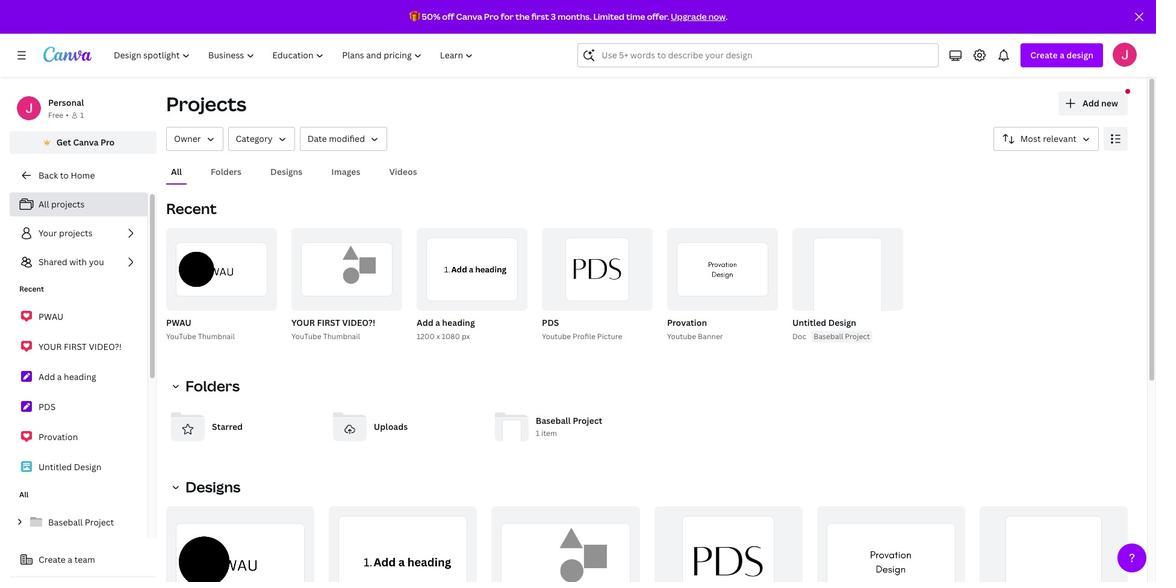 Task type: describe. For each thing, give the bounding box(es) containing it.
your projects
[[39, 228, 93, 239]]

personal
[[48, 97, 84, 108]]

create a design button
[[1021, 43, 1103, 67]]

limited
[[593, 11, 625, 22]]

add a heading button
[[417, 316, 475, 331]]

pds for pds
[[39, 402, 56, 413]]

picture
[[597, 332, 622, 342]]

project inside baseball project link
[[85, 517, 114, 529]]

🎁
[[409, 11, 420, 22]]

1 vertical spatial recent
[[19, 284, 44, 294]]

owner
[[174, 133, 201, 145]]

px
[[462, 332, 470, 342]]

for
[[501, 11, 514, 22]]

your
[[39, 228, 57, 239]]

baseball project link
[[10, 511, 148, 536]]

shared with you link
[[10, 251, 148, 275]]

provation for provation youtube banner
[[667, 317, 707, 329]]

pds for pds youtube profile picture
[[542, 317, 559, 329]]

all button
[[166, 161, 187, 184]]

pwau youtube thumbnail
[[166, 317, 235, 342]]

folders inside folders dropdown button
[[185, 376, 240, 396]]

your first video?!
[[39, 341, 122, 353]]

2
[[515, 297, 519, 306]]

Search search field
[[602, 44, 915, 67]]

1 horizontal spatial canva
[[456, 11, 482, 22]]

designs inside dropdown button
[[185, 478, 241, 497]]

pds link
[[10, 395, 148, 420]]

your first video?! link
[[10, 335, 148, 360]]

0 vertical spatial untitled design
[[793, 317, 856, 329]]

date
[[308, 133, 327, 145]]

design inside list
[[74, 462, 101, 473]]

your first video?! button
[[291, 316, 375, 331]]

off
[[442, 11, 454, 22]]

add a heading 1200 x 1080 px
[[417, 317, 475, 342]]

provation button
[[667, 316, 707, 331]]

pwau link
[[10, 305, 148, 330]]

untitled inside button
[[793, 317, 826, 329]]

1080
[[442, 332, 460, 342]]

youtube for pds
[[542, 332, 571, 342]]

2 vertical spatial all
[[19, 490, 29, 500]]

time
[[626, 11, 645, 22]]

with
[[69, 257, 87, 268]]

a for create a design
[[1060, 49, 1065, 61]]

baseball project button
[[811, 331, 873, 343]]

videos button
[[385, 161, 422, 184]]

1200
[[417, 332, 435, 342]]

create a team button
[[10, 549, 157, 573]]

1 vertical spatial baseball project
[[48, 517, 114, 529]]

provation for provation
[[39, 432, 78, 443]]

list containing all projects
[[10, 193, 148, 275]]

starred
[[212, 422, 243, 433]]

add new
[[1083, 98, 1118, 109]]

relevant
[[1043, 133, 1077, 145]]

category
[[236, 133, 273, 145]]

•
[[66, 110, 69, 120]]

all projects
[[39, 199, 85, 210]]

add new button
[[1059, 92, 1128, 116]]

months.
[[558, 11, 592, 22]]

untitled design link
[[10, 455, 148, 481]]

1 of 2
[[502, 297, 519, 306]]

1 vertical spatial untitled
[[39, 462, 72, 473]]

projects for all projects
[[51, 199, 85, 210]]

pds button
[[542, 316, 559, 331]]

x
[[436, 332, 440, 342]]

baseball project 1 item
[[536, 416, 602, 439]]

top level navigation element
[[106, 43, 484, 67]]

list containing pwau
[[10, 305, 148, 481]]

shared with you
[[39, 257, 104, 268]]

first for your first video?!
[[64, 341, 87, 353]]

back to home link
[[10, 164, 157, 188]]

folders button
[[206, 161, 246, 184]]

home
[[71, 170, 95, 181]]

new
[[1101, 98, 1118, 109]]

now
[[709, 11, 726, 22]]

project inside "baseball project 1 item"
[[573, 416, 602, 427]]

untitled design inside list
[[39, 462, 101, 473]]

doc
[[793, 332, 806, 342]]

baseball inside button
[[814, 332, 843, 342]]

item
[[541, 429, 557, 439]]

first
[[531, 11, 549, 22]]

add a heading
[[39, 372, 96, 383]]

most
[[1021, 133, 1041, 145]]

canva inside button
[[73, 137, 99, 148]]

your projects link
[[10, 222, 148, 246]]

pwau button
[[166, 316, 191, 331]]

create for create a design
[[1031, 49, 1058, 61]]

video?! for your first video?!
[[89, 341, 122, 353]]

profile
[[573, 332, 596, 342]]

starred link
[[166, 406, 318, 449]]



Task type: locate. For each thing, give the bounding box(es) containing it.
0 vertical spatial design
[[828, 317, 856, 329]]

design inside button
[[828, 317, 856, 329]]

create for create a team
[[39, 555, 66, 566]]

1 vertical spatial folders
[[185, 376, 240, 396]]

create a team
[[39, 555, 95, 566]]

add
[[1083, 98, 1099, 109], [417, 317, 433, 329], [39, 372, 55, 383]]

1 vertical spatial baseball
[[536, 416, 571, 427]]

your for your first video?!
[[39, 341, 62, 353]]

youtube down provation button
[[667, 332, 696, 342]]

0 horizontal spatial all
[[19, 490, 29, 500]]

get canva pro
[[56, 137, 115, 148]]

add down "your first video?!" link
[[39, 372, 55, 383]]

back to home
[[39, 170, 95, 181]]

a down "your first video?!" link
[[57, 372, 62, 383]]

your first video?! youtube thumbnail
[[291, 317, 375, 342]]

first for your first video?! youtube thumbnail
[[317, 317, 340, 329]]

designs inside button
[[270, 166, 303, 178]]

heading for add a heading 1200 x 1080 px
[[442, 317, 475, 329]]

heading up px
[[442, 317, 475, 329]]

1 horizontal spatial untitled design
[[793, 317, 856, 329]]

.
[[726, 11, 728, 22]]

0 vertical spatial first
[[317, 317, 340, 329]]

heading
[[442, 317, 475, 329], [64, 372, 96, 383]]

add inside the add a heading 1200 x 1080 px
[[417, 317, 433, 329]]

pwau for pwau
[[39, 311, 63, 323]]

a left design
[[1060, 49, 1065, 61]]

pds inside list
[[39, 402, 56, 413]]

untitled up doc
[[793, 317, 826, 329]]

1 vertical spatial pds
[[39, 402, 56, 413]]

Date modified button
[[300, 127, 387, 151]]

a inside button
[[68, 555, 72, 566]]

1 horizontal spatial thumbnail
[[323, 332, 360, 342]]

50%
[[422, 11, 440, 22]]

offer.
[[647, 11, 669, 22]]

1 vertical spatial untitled design
[[39, 462, 101, 473]]

1 left item
[[536, 429, 540, 439]]

0 vertical spatial canva
[[456, 11, 482, 22]]

1 vertical spatial pro
[[101, 137, 115, 148]]

provation youtube banner
[[667, 317, 723, 342]]

1 vertical spatial 1
[[502, 297, 506, 306]]

uploads link
[[328, 406, 480, 449]]

pds
[[542, 317, 559, 329], [39, 402, 56, 413]]

None search field
[[578, 43, 939, 67]]

0 horizontal spatial untitled
[[39, 462, 72, 473]]

provation down pds link
[[39, 432, 78, 443]]

untitled design button
[[793, 316, 856, 331]]

projects down the back to home
[[51, 199, 85, 210]]

a for add a heading 1200 x 1080 px
[[435, 317, 440, 329]]

pwau inside list
[[39, 311, 63, 323]]

baseball down untitled design button
[[814, 332, 843, 342]]

1 for 1
[[80, 110, 84, 120]]

1 thumbnail from the left
[[198, 332, 235, 342]]

0 horizontal spatial heading
[[64, 372, 96, 383]]

baseball up create a team
[[48, 517, 83, 529]]

Owner button
[[166, 127, 223, 151]]

a up x
[[435, 317, 440, 329]]

video?! inside your first video?! youtube thumbnail
[[342, 317, 375, 329]]

1 vertical spatial video?!
[[89, 341, 122, 353]]

1 vertical spatial projects
[[59, 228, 93, 239]]

youtube inside your first video?! youtube thumbnail
[[291, 332, 321, 342]]

1 for 1 of 2
[[502, 297, 506, 306]]

1 vertical spatial first
[[64, 341, 87, 353]]

all inside 'button'
[[171, 166, 182, 178]]

canva
[[456, 11, 482, 22], [73, 137, 99, 148]]

2 vertical spatial 1
[[536, 429, 540, 439]]

0 horizontal spatial baseball project
[[48, 517, 114, 529]]

1 vertical spatial project
[[573, 416, 602, 427]]

1 horizontal spatial recent
[[166, 199, 217, 219]]

1 horizontal spatial your
[[291, 317, 315, 329]]

youtube inside pds youtube profile picture
[[542, 332, 571, 342]]

a for add a heading
[[57, 372, 62, 383]]

pro inside button
[[101, 137, 115, 148]]

recent down shared
[[19, 284, 44, 294]]

to
[[60, 170, 69, 181]]

1 vertical spatial canva
[[73, 137, 99, 148]]

1
[[80, 110, 84, 120], [502, 297, 506, 306], [536, 429, 540, 439]]

2 vertical spatial project
[[85, 517, 114, 529]]

untitled design down provation link
[[39, 462, 101, 473]]

add up 1200
[[417, 317, 433, 329]]

canva right get
[[73, 137, 99, 148]]

0 horizontal spatial design
[[74, 462, 101, 473]]

folders
[[211, 166, 242, 178], [185, 376, 240, 396]]

design down provation link
[[74, 462, 101, 473]]

provation up banner in the bottom of the page
[[667, 317, 707, 329]]

all for all projects
[[39, 199, 49, 210]]

all inside "link"
[[39, 199, 49, 210]]

a inside 'dropdown button'
[[1060, 49, 1065, 61]]

0 vertical spatial heading
[[442, 317, 475, 329]]

1 horizontal spatial designs
[[270, 166, 303, 178]]

1 horizontal spatial first
[[317, 317, 340, 329]]

0 vertical spatial recent
[[166, 199, 217, 219]]

0 horizontal spatial your
[[39, 341, 62, 353]]

1 horizontal spatial pro
[[484, 11, 499, 22]]

0 horizontal spatial pro
[[101, 137, 115, 148]]

videos
[[389, 166, 417, 178]]

images button
[[327, 161, 365, 184]]

pro
[[484, 11, 499, 22], [101, 137, 115, 148]]

folders button
[[166, 375, 247, 399]]

2 horizontal spatial 1
[[536, 429, 540, 439]]

add for add a heading 1200 x 1080 px
[[417, 317, 433, 329]]

modified
[[329, 133, 365, 145]]

0 vertical spatial video?!
[[342, 317, 375, 329]]

a
[[1060, 49, 1065, 61], [435, 317, 440, 329], [57, 372, 62, 383], [68, 555, 72, 566]]

0 vertical spatial pds
[[542, 317, 559, 329]]

james peterson image
[[1113, 43, 1137, 67]]

baseball project down untitled design button
[[814, 332, 870, 342]]

0 vertical spatial designs
[[270, 166, 303, 178]]

thumbnail inside your first video?! youtube thumbnail
[[323, 332, 360, 342]]

2 horizontal spatial baseball
[[814, 332, 843, 342]]

2 thumbnail from the left
[[323, 332, 360, 342]]

1 list from the top
[[10, 193, 148, 275]]

pwau inside pwau youtube thumbnail
[[166, 317, 191, 329]]

youtube inside provation youtube banner
[[667, 332, 696, 342]]

1 vertical spatial your
[[39, 341, 62, 353]]

pro left for
[[484, 11, 499, 22]]

Category button
[[228, 127, 295, 151]]

designs button
[[166, 476, 248, 500]]

add inside list
[[39, 372, 55, 383]]

projects inside "link"
[[51, 199, 85, 210]]

0 horizontal spatial designs
[[185, 478, 241, 497]]

provation inside provation youtube banner
[[667, 317, 707, 329]]

0 vertical spatial 1
[[80, 110, 84, 120]]

get canva pro button
[[10, 131, 157, 154]]

untitled design up baseball project button
[[793, 317, 856, 329]]

pds youtube profile picture
[[542, 317, 622, 342]]

youtube down pwau button
[[166, 332, 196, 342]]

recent down "all" 'button'
[[166, 199, 217, 219]]

baseball project up team
[[48, 517, 114, 529]]

first inside your first video?! youtube thumbnail
[[317, 317, 340, 329]]

1 horizontal spatial design
[[828, 317, 856, 329]]

projects right your
[[59, 228, 93, 239]]

untitled design
[[793, 317, 856, 329], [39, 462, 101, 473]]

1 right •
[[80, 110, 84, 120]]

1 horizontal spatial untitled
[[793, 317, 826, 329]]

1 vertical spatial heading
[[64, 372, 96, 383]]

1 vertical spatial list
[[10, 305, 148, 481]]

1 horizontal spatial heading
[[442, 317, 475, 329]]

create inside button
[[39, 555, 66, 566]]

all projects link
[[10, 193, 148, 217]]

0 vertical spatial baseball
[[814, 332, 843, 342]]

your for your first video?! youtube thumbnail
[[291, 317, 315, 329]]

create inside 'dropdown button'
[[1031, 49, 1058, 61]]

1 vertical spatial all
[[39, 199, 49, 210]]

0 vertical spatial project
[[845, 332, 870, 342]]

shared
[[39, 257, 67, 268]]

folders down category
[[211, 166, 242, 178]]

banner
[[698, 332, 723, 342]]

0 horizontal spatial project
[[85, 517, 114, 529]]

2 horizontal spatial add
[[1083, 98, 1099, 109]]

a for create a team
[[68, 555, 72, 566]]

video?! inside list
[[89, 341, 122, 353]]

create a design
[[1031, 49, 1094, 61]]

pwau for pwau youtube thumbnail
[[166, 317, 191, 329]]

create left design
[[1031, 49, 1058, 61]]

0 horizontal spatial canva
[[73, 137, 99, 148]]

2 horizontal spatial project
[[845, 332, 870, 342]]

baseball up item
[[536, 416, 571, 427]]

projects for your projects
[[59, 228, 93, 239]]

team
[[74, 555, 95, 566]]

0 horizontal spatial provation
[[39, 432, 78, 443]]

0 horizontal spatial pds
[[39, 402, 56, 413]]

heading down "your first video?!" link
[[64, 372, 96, 383]]

video?! for your first video?! youtube thumbnail
[[342, 317, 375, 329]]

designs
[[270, 166, 303, 178], [185, 478, 241, 497]]

1 vertical spatial add
[[417, 317, 433, 329]]

2 vertical spatial baseball
[[48, 517, 83, 529]]

first
[[317, 317, 340, 329], [64, 341, 87, 353]]

0 horizontal spatial add
[[39, 372, 55, 383]]

youtube
[[166, 332, 196, 342], [291, 332, 321, 342]]

images
[[331, 166, 360, 178]]

free •
[[48, 110, 69, 120]]

add inside dropdown button
[[1083, 98, 1099, 109]]

1 horizontal spatial pds
[[542, 317, 559, 329]]

uploads
[[374, 422, 408, 433]]

0 horizontal spatial untitled design
[[39, 462, 101, 473]]

design up baseball project button
[[828, 317, 856, 329]]

add for add a heading
[[39, 372, 55, 383]]

the
[[515, 11, 530, 22]]

0 horizontal spatial thumbnail
[[198, 332, 235, 342]]

canva right off
[[456, 11, 482, 22]]

2 youtube from the left
[[291, 332, 321, 342]]

pwau
[[39, 311, 63, 323], [166, 317, 191, 329]]

heading for add a heading
[[64, 372, 96, 383]]

Sort by button
[[993, 127, 1099, 151]]

get
[[56, 137, 71, 148]]

1 vertical spatial design
[[74, 462, 101, 473]]

2 horizontal spatial all
[[171, 166, 182, 178]]

add a heading link
[[10, 365, 148, 390]]

project inside baseball project button
[[845, 332, 870, 342]]

2 list from the top
[[10, 305, 148, 481]]

a left team
[[68, 555, 72, 566]]

1 horizontal spatial baseball
[[536, 416, 571, 427]]

1 horizontal spatial youtube
[[667, 332, 696, 342]]

upgrade now button
[[671, 11, 726, 22]]

2 youtube from the left
[[667, 332, 696, 342]]

provation
[[667, 317, 707, 329], [39, 432, 78, 443]]

create left team
[[39, 555, 66, 566]]

first inside list
[[64, 341, 87, 353]]

of
[[507, 297, 514, 306]]

your inside your first video?! youtube thumbnail
[[291, 317, 315, 329]]

thumbnail up folders dropdown button
[[198, 332, 235, 342]]

baseball project inside button
[[814, 332, 870, 342]]

1 horizontal spatial provation
[[667, 317, 707, 329]]

1 horizontal spatial baseball project
[[814, 332, 870, 342]]

🎁 50% off canva pro for the first 3 months. limited time offer. upgrade now .
[[409, 11, 728, 22]]

0 vertical spatial provation
[[667, 317, 707, 329]]

0 horizontal spatial youtube
[[166, 332, 196, 342]]

1 horizontal spatial youtube
[[291, 332, 321, 342]]

1 youtube from the left
[[542, 332, 571, 342]]

0 horizontal spatial create
[[39, 555, 66, 566]]

0 vertical spatial create
[[1031, 49, 1058, 61]]

0 vertical spatial untitled
[[793, 317, 826, 329]]

add left new
[[1083, 98, 1099, 109]]

most relevant
[[1021, 133, 1077, 145]]

0 horizontal spatial 1
[[80, 110, 84, 120]]

0 horizontal spatial pwau
[[39, 311, 63, 323]]

1 horizontal spatial create
[[1031, 49, 1058, 61]]

design
[[828, 317, 856, 329], [74, 462, 101, 473]]

1 youtube from the left
[[166, 332, 196, 342]]

design
[[1067, 49, 1094, 61]]

0 vertical spatial add
[[1083, 98, 1099, 109]]

a inside the add a heading 1200 x 1080 px
[[435, 317, 440, 329]]

add for add new
[[1083, 98, 1099, 109]]

upgrade
[[671, 11, 707, 22]]

create
[[1031, 49, 1058, 61], [39, 555, 66, 566]]

folders up starred
[[185, 376, 240, 396]]

1 horizontal spatial add
[[417, 317, 433, 329]]

0 vertical spatial projects
[[51, 199, 85, 210]]

1 horizontal spatial 1
[[502, 297, 506, 306]]

0 horizontal spatial youtube
[[542, 332, 571, 342]]

projects
[[166, 91, 247, 117]]

1 left of
[[502, 297, 506, 306]]

youtube down your first video?! 'button'
[[291, 332, 321, 342]]

0 horizontal spatial baseball
[[48, 517, 83, 529]]

0 vertical spatial list
[[10, 193, 148, 275]]

heading inside the add a heading 1200 x 1080 px
[[442, 317, 475, 329]]

thumbnail down your first video?! 'button'
[[323, 332, 360, 342]]

pds inside pds youtube profile picture
[[542, 317, 559, 329]]

date modified
[[308, 133, 365, 145]]

0 vertical spatial all
[[171, 166, 182, 178]]

0 horizontal spatial recent
[[19, 284, 44, 294]]

youtube inside pwau youtube thumbnail
[[166, 332, 196, 342]]

your
[[291, 317, 315, 329], [39, 341, 62, 353]]

1 horizontal spatial project
[[573, 416, 602, 427]]

0 vertical spatial pro
[[484, 11, 499, 22]]

1 horizontal spatial pwau
[[166, 317, 191, 329]]

1 vertical spatial provation
[[39, 432, 78, 443]]

you
[[89, 257, 104, 268]]

recent
[[166, 199, 217, 219], [19, 284, 44, 294]]

projects
[[51, 199, 85, 210], [59, 228, 93, 239]]

0 vertical spatial baseball project
[[814, 332, 870, 342]]

youtube down pds button
[[542, 332, 571, 342]]

1 inside "baseball project 1 item"
[[536, 429, 540, 439]]

thumbnail inside pwau youtube thumbnail
[[198, 332, 235, 342]]

all
[[171, 166, 182, 178], [39, 199, 49, 210], [19, 490, 29, 500]]

1 vertical spatial create
[[39, 555, 66, 566]]

youtube for provation
[[667, 332, 696, 342]]

list
[[10, 193, 148, 275], [10, 305, 148, 481]]

0 horizontal spatial video?!
[[89, 341, 122, 353]]

untitled
[[793, 317, 826, 329], [39, 462, 72, 473]]

0 vertical spatial your
[[291, 317, 315, 329]]

1 horizontal spatial video?!
[[342, 317, 375, 329]]

untitled down provation link
[[39, 462, 72, 473]]

thumbnail
[[198, 332, 235, 342], [323, 332, 360, 342]]

free
[[48, 110, 63, 120]]

baseball inside "baseball project 1 item"
[[536, 416, 571, 427]]

folders inside folders button
[[211, 166, 242, 178]]

0 vertical spatial folders
[[211, 166, 242, 178]]

back
[[39, 170, 58, 181]]

3
[[551, 11, 556, 22]]

pro up back to home link
[[101, 137, 115, 148]]

all for "all" 'button'
[[171, 166, 182, 178]]

designs button
[[266, 161, 307, 184]]

1 vertical spatial designs
[[185, 478, 241, 497]]



Task type: vqa. For each thing, say whether or not it's contained in the screenshot.
Heading to the bottom
yes



